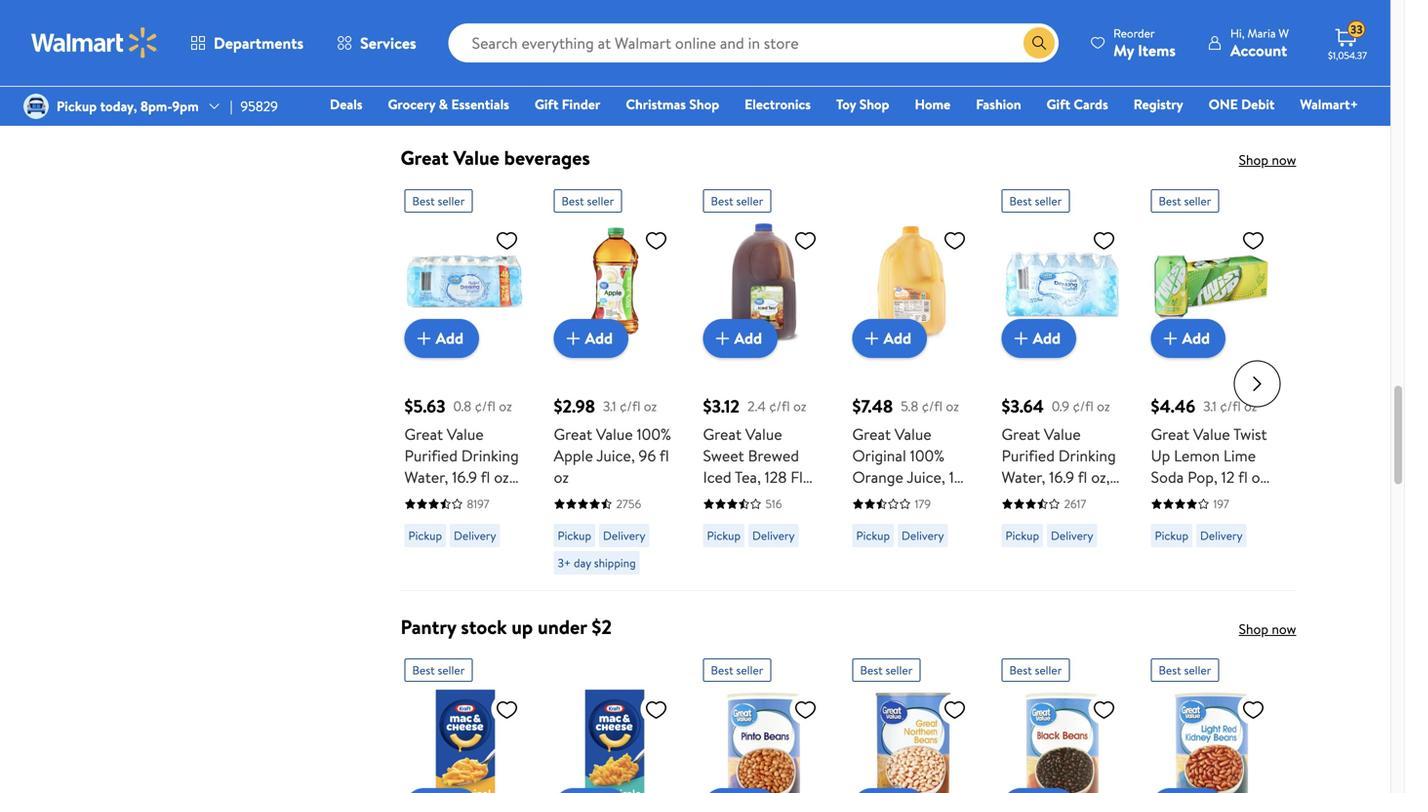 Task type: describe. For each thing, give the bounding box(es) containing it.
deals link
[[321, 94, 371, 115]]

&
[[439, 95, 448, 114]]

great down grocery
[[401, 144, 449, 171]]

add to favorites list, great value purified drinking water, 16.9 fl oz, 24 count image
[[1093, 228, 1116, 253]]

reorder
[[1114, 25, 1156, 41]]

best seller for great value purified drinking water, 16.9 fl oz, 24 count image
[[1010, 193, 1063, 209]]

pickup today, 8pm-9pm
[[57, 97, 199, 116]]

pickup down 24 at right bottom
[[1006, 528, 1040, 544]]

beverages
[[504, 144, 590, 171]]

seller for great value twist up lemon lime soda pop, 12 fl oz, 12 pack cans image on the right top of page
[[1185, 193, 1212, 209]]

best seller for great value twist up lemon lime soda pop, 12 fl oz, 12 pack cans image on the right top of page
[[1159, 193, 1212, 209]]

add to favorites list, great value black beans, 15 oz can image
[[1093, 698, 1116, 722]]

one
[[1209, 95, 1239, 114]]

0 vertical spatial 3+ day shipping
[[409, 35, 487, 52]]

best for "kraft original mac n cheese macaroni and cheese dinner, 7.25 oz box" image
[[412, 662, 435, 679]]

water, for $5.63
[[405, 467, 449, 488]]

add for $5.63
[[436, 328, 464, 349]]

add to favorites list, great value original 100% orange juice, 1 gal image
[[944, 228, 967, 253]]

kraft original mac n cheese macaroni and cheese dinner, 7.25 oz box image
[[405, 690, 527, 794]]

shop right toy
[[860, 95, 890, 114]]

today,
[[100, 97, 137, 116]]

finder
[[562, 95, 601, 114]]

add to cart image for $3.12
[[711, 327, 735, 350]]

home
[[915, 95, 951, 114]]

6 add button from the left
[[1152, 319, 1226, 358]]

$3.12 2.4 ¢/fl oz great value sweet brewed iced tea, 128 fl oz bottle
[[703, 394, 807, 509]]

fl
[[791, 467, 803, 488]]

departments button
[[174, 20, 320, 66]]

100% inside $2.98 3.1 ¢/fl oz great value 100% apple juice, 96 fl oz
[[637, 424, 672, 445]]

great value twist up lemon lime soda pop, 12 fl oz, 12 pack cans image
[[1152, 220, 1274, 343]]

apple
[[554, 445, 593, 467]]

fl for $2.98
[[660, 445, 669, 467]]

$3.64
[[1002, 394, 1045, 419]]

drinking for $5.63
[[462, 445, 519, 467]]

pop,
[[1188, 467, 1218, 488]]

day inside product group
[[574, 555, 591, 571]]

gift cards link
[[1038, 94, 1118, 115]]

kraft spirals original mac n cheese macaroni and cheese dinner, 5.5 oz box image
[[554, 690, 676, 794]]

$2
[[592, 613, 612, 641]]

delivery down the 2756
[[603, 528, 646, 544]]

fashion link
[[968, 94, 1031, 115]]

24
[[1002, 488, 1020, 509]]

hi, maria w account
[[1231, 25, 1290, 61]]

value for $3.12
[[746, 424, 783, 445]]

oz for $4.46
[[1245, 397, 1258, 416]]

value for $4.46
[[1194, 424, 1231, 445]]

pickup up fashion
[[1006, 35, 1040, 52]]

services button
[[320, 20, 433, 66]]

add to cart image for $2.98
[[562, 327, 585, 350]]

delivery down 1482
[[603, 53, 646, 69]]

$2.98 3.1 ¢/fl oz great value 100% apple juice, 96 fl oz
[[554, 394, 672, 488]]

add button for $2.98
[[554, 319, 629, 358]]

¢/fl for $7.48
[[922, 397, 943, 416]]

sweet
[[703, 445, 745, 467]]

1 horizontal spatial 3+
[[558, 555, 571, 571]]

0.9
[[1052, 397, 1070, 416]]

value for $2.98
[[596, 424, 633, 445]]

departments
[[214, 32, 304, 54]]

96
[[639, 445, 656, 467]]

bottles,
[[405, 488, 457, 509]]

seller for 'great value 100% apple juice, 96 fl oz' 'image'
[[587, 193, 614, 209]]

best for 'great value 100% apple juice, 96 fl oz' 'image'
[[562, 193, 584, 209]]

value for $7.48
[[895, 424, 932, 445]]

¢/fl for $3.64
[[1073, 397, 1094, 416]]

shipping inside product group
[[594, 555, 636, 571]]

pickup down bottles,
[[409, 528, 442, 544]]

40
[[461, 488, 480, 509]]

purified for $5.63
[[405, 445, 458, 467]]

pantry
[[401, 613, 456, 641]]

great for $3.12
[[703, 424, 742, 445]]

juice, inside $2.98 3.1 ¢/fl oz great value 100% apple juice, 96 fl oz
[[597, 445, 635, 467]]

gift for gift finder
[[535, 95, 559, 114]]

items
[[1139, 40, 1176, 61]]

pickup right my on the top of the page
[[1155, 35, 1189, 52]]

add to favorites list, great value light red kidney beans, 15.5 oz image
[[1242, 698, 1266, 722]]

pickup down the apple
[[558, 528, 592, 544]]

registry
[[1134, 95, 1184, 114]]

best for great value purified drinking water, 16.9 fl oz bottles, 40 count image
[[412, 193, 435, 209]]

fl for $5.63
[[481, 467, 490, 488]]

great value black beans, 15 oz can image
[[1002, 690, 1124, 794]]

oz for $2.98
[[644, 397, 657, 416]]

4 add from the left
[[884, 328, 912, 349]]

shop now link for great value beverages
[[1240, 150, 1297, 169]]

add to favorites list, great value twist up lemon lime soda pop, 12 fl oz, 12 pack cans image
[[1242, 228, 1266, 253]]

16.9 for $5.63
[[452, 467, 477, 488]]

seller for great value black beans, 15 oz can image
[[1035, 662, 1063, 679]]

128
[[765, 467, 787, 488]]

Search search field
[[449, 23, 1059, 62]]

gift finder
[[535, 95, 601, 114]]

best seller for great value great northern beans, 15.5 oz can image
[[861, 662, 913, 679]]

best for great value purified drinking water, 16.9 fl oz, 24 count image
[[1010, 193, 1033, 209]]

$1,054.37
[[1329, 49, 1368, 62]]

best for great value twist up lemon lime soda pop, 12 fl oz, 12 pack cans image on the right top of page
[[1159, 193, 1182, 209]]

best seller for great value black beans, 15 oz can image
[[1010, 662, 1063, 679]]

seller for great value sweet brewed iced tea, 128 fl oz bottle image
[[737, 193, 764, 209]]

pickup down oz
[[707, 528, 741, 544]]

great for $4.46
[[1152, 424, 1190, 445]]

bottle
[[726, 488, 768, 509]]

cans
[[1204, 488, 1237, 509]]

0 vertical spatial shipping
[[445, 35, 487, 52]]

95829
[[241, 97, 278, 116]]

gift cards
[[1047, 95, 1109, 114]]

$7.48 5.8 ¢/fl oz great value original 100% orange juice, 1 gal
[[853, 394, 960, 509]]

197
[[1214, 496, 1230, 512]]

shop now for pantry stock up under $2
[[1240, 620, 1297, 639]]

|
[[230, 97, 233, 116]]

best seller for great value sweet brewed iced tea, 128 fl oz bottle image
[[711, 193, 764, 209]]

oz for $5.63
[[499, 397, 512, 416]]

fashion
[[977, 95, 1022, 114]]

Walmart Site-Wide search field
[[449, 23, 1059, 62]]

walmart+ link
[[1292, 94, 1368, 115]]

oz right 40
[[494, 467, 509, 488]]

add button for $5.63
[[405, 319, 479, 358]]

add to favorites list, great value pinto beans, 15.5 oz can image
[[794, 698, 818, 722]]

3.1 for $4.46
[[1204, 397, 1217, 416]]

pantry stock up under $2
[[401, 613, 612, 641]]

oz, inside $3.64 0.9 ¢/fl oz great value purified drinking water, 16.9 fl oz, 24 count
[[1092, 467, 1111, 488]]

shop inside "link"
[[690, 95, 720, 114]]

great value light red kidney beans, 15.5 oz image
[[1152, 690, 1274, 794]]

product group containing $3.12
[[703, 181, 825, 583]]

100% inside $7.48 5.8 ¢/fl oz great value original 100% orange juice, 1 gal
[[911, 445, 945, 467]]

great value great northern beans, 15.5 oz can image
[[853, 690, 975, 794]]

3 add to cart image from the left
[[1159, 327, 1183, 350]]

toy
[[837, 95, 857, 114]]

seller for great value great northern beans, 15.5 oz can image
[[886, 662, 913, 679]]

christmas shop
[[626, 95, 720, 114]]

1 horizontal spatial 3+ day shipping
[[558, 555, 636, 571]]

toy shop link
[[828, 94, 899, 115]]

product group containing $7.48
[[853, 181, 975, 583]]

one debit link
[[1201, 94, 1284, 115]]

add for $2.98
[[585, 328, 613, 349]]

now for great value beverages
[[1272, 150, 1297, 169]]

home link
[[906, 94, 960, 115]]

add to favorites list, great value sweet brewed iced tea, 128 fl oz bottle image
[[794, 228, 818, 253]]

product group containing $3.64
[[1002, 181, 1124, 583]]

best for great value sweet brewed iced tea, 128 fl oz bottle image
[[711, 193, 734, 209]]

toy shop
[[837, 95, 890, 114]]

$4.46
[[1152, 394, 1196, 419]]

christmas
[[626, 95, 686, 114]]

reorder my items
[[1114, 25, 1176, 61]]

$2.98
[[554, 394, 595, 419]]

delivery down 197 at the right
[[1201, 528, 1243, 544]]

debit
[[1242, 95, 1275, 114]]

maria
[[1248, 25, 1277, 41]]

brewed
[[748, 445, 800, 467]]

pickup up christmas shop "link"
[[707, 35, 741, 52]]

best for great value black beans, 15 oz can image
[[1010, 662, 1033, 679]]

oz
[[703, 488, 723, 509]]

great for $3.64
[[1002, 424, 1041, 445]]

add button for $3.64
[[1002, 319, 1077, 358]]

grocery & essentials
[[388, 95, 510, 114]]

twist
[[1234, 424, 1268, 445]]

product group containing $5.63
[[405, 181, 527, 583]]

oz down $2.98
[[554, 467, 569, 488]]

1482
[[617, 21, 640, 37]]



Task type: vqa. For each thing, say whether or not it's contained in the screenshot.


Task type: locate. For each thing, give the bounding box(es) containing it.
hi,
[[1231, 25, 1245, 41]]

best seller down pantry
[[412, 662, 465, 679]]

¢/fl up 'twist'
[[1221, 397, 1242, 416]]

2 add to cart image from the left
[[861, 327, 884, 350]]

juice,
[[597, 445, 635, 467], [907, 467, 946, 488]]

1 vertical spatial shop now link
[[1240, 620, 1297, 639]]

2 count from the left
[[1023, 488, 1066, 509]]

value inside $2.98 3.1 ¢/fl oz great value 100% apple juice, 96 fl oz
[[596, 424, 633, 445]]

8pm-
[[140, 97, 172, 116]]

2 16.9 from the left
[[1050, 467, 1075, 488]]

2.4
[[748, 397, 766, 416]]

add button up "$4.46" at the right
[[1152, 319, 1226, 358]]

$5.63 0.8 ¢/fl oz great value purified drinking water, 16.9 fl oz bottles, 40 count
[[405, 394, 526, 509]]

3 add from the left
[[735, 328, 763, 349]]

2 oz, from the left
[[1252, 467, 1271, 488]]

pickup down pack
[[1155, 528, 1189, 544]]

count inside $3.64 0.9 ¢/fl oz great value purified drinking water, 16.9 fl oz, 24 count
[[1023, 488, 1066, 509]]

oz right 5.8
[[946, 397, 960, 416]]

oz up 'twist'
[[1245, 397, 1258, 416]]

1 horizontal spatial 3.1
[[1204, 397, 1217, 416]]

add to favorites list, kraft spirals original mac n cheese macaroni and cheese dinner, 5.5 oz box image
[[645, 698, 668, 722]]

1 horizontal spatial juice,
[[907, 467, 946, 488]]

best seller up great value black beans, 15 oz can image
[[1010, 662, 1063, 679]]

fl inside $5.63 0.8 ¢/fl oz great value purified drinking water, 16.9 fl oz bottles, 40 count
[[481, 467, 490, 488]]

seller for "kraft original mac n cheese macaroni and cheese dinner, 7.25 oz box" image
[[438, 662, 465, 679]]

value for $3.64
[[1045, 424, 1081, 445]]

16.9 up 8197
[[452, 467, 477, 488]]

fl inside '$4.46 3.1 ¢/fl oz great value twist up lemon lime soda pop, 12 fl oz, 12 pack cans'
[[1239, 467, 1248, 488]]

up
[[1152, 445, 1171, 467]]

pickup left today,
[[57, 97, 97, 116]]

0.8
[[454, 397, 472, 416]]

gift left finder in the top left of the page
[[535, 95, 559, 114]]

fl inside $2.98 3.1 ¢/fl oz great value 100% apple juice, 96 fl oz
[[660, 445, 669, 467]]

0 horizontal spatial water,
[[405, 467, 449, 488]]

great value purified drinking water, 16.9 fl oz bottles, 40 count image
[[405, 220, 527, 343]]

add to cart image up $2.98
[[562, 327, 585, 350]]

2 purified from the left
[[1002, 445, 1055, 467]]

value inside $3.12 2.4 ¢/fl oz great value sweet brewed iced tea, 128 fl oz bottle
[[746, 424, 783, 445]]

product group
[[554, 0, 676, 113], [853, 0, 975, 113], [405, 181, 527, 583], [554, 181, 676, 583], [703, 181, 825, 583], [853, 181, 975, 583], [1002, 181, 1124, 583], [1152, 181, 1274, 583], [405, 651, 527, 794], [703, 651, 825, 794], [853, 651, 975, 794], [1002, 651, 1124, 794], [1152, 651, 1274, 794]]

value inside $7.48 5.8 ¢/fl oz great value original 100% orange juice, 1 gal
[[895, 424, 932, 445]]

shop down debit
[[1240, 150, 1269, 169]]

value inside $5.63 0.8 ¢/fl oz great value purified drinking water, 16.9 fl oz bottles, 40 count
[[447, 424, 484, 445]]

best seller down beverages on the left top of the page
[[562, 193, 614, 209]]

purified
[[405, 445, 458, 467], [1002, 445, 1055, 467]]

add to cart image for $5.63
[[412, 327, 436, 350]]

add to cart image up $3.64
[[1010, 327, 1033, 350]]

seller for great value purified drinking water, 16.9 fl oz bottles, 40 count image
[[438, 193, 465, 209]]

$5.63
[[405, 394, 446, 419]]

2 water, from the left
[[1002, 467, 1046, 488]]

shop now
[[1240, 150, 1297, 169], [1240, 620, 1297, 639]]

great down $3.12
[[703, 424, 742, 445]]

¢/fl inside $7.48 5.8 ¢/fl oz great value original 100% orange juice, 1 gal
[[922, 397, 943, 416]]

now for pantry stock up under $2
[[1272, 620, 1297, 639]]

2 add from the left
[[585, 328, 613, 349]]

add up 0.9
[[1033, 328, 1061, 349]]

oz right 0.9
[[1097, 397, 1111, 416]]

0 horizontal spatial drinking
[[462, 445, 519, 467]]

1 horizontal spatial add to cart image
[[711, 327, 735, 350]]

gal
[[853, 488, 872, 509]]

0 vertical spatial day
[[425, 35, 442, 52]]

add up 2.4
[[735, 328, 763, 349]]

value inside '$4.46 3.1 ¢/fl oz great value twist up lemon lime soda pop, 12 fl oz, 12 pack cans'
[[1194, 424, 1231, 445]]

oz for $3.12
[[794, 397, 807, 416]]

0 horizontal spatial gift
[[535, 95, 559, 114]]

oz for $3.64
[[1097, 397, 1111, 416]]

water, for $3.64
[[1002, 467, 1046, 488]]

4 add button from the left
[[853, 319, 928, 358]]

great value original 100% orange juice, 1 gal image
[[853, 220, 975, 343]]

up
[[512, 613, 533, 641]]

1 16.9 from the left
[[452, 467, 477, 488]]

best up great value black beans, 15 oz can image
[[1010, 662, 1033, 679]]

add to cart image up "$4.46" at the right
[[1159, 327, 1183, 350]]

best for great value great northern beans, 15.5 oz can image
[[861, 662, 883, 679]]

value down 2.4
[[746, 424, 783, 445]]

add button up $5.63
[[405, 319, 479, 358]]

shop up add to favorites list, great value light red kidney beans, 15.5 oz image
[[1240, 620, 1269, 639]]

1 oz, from the left
[[1092, 467, 1111, 488]]

drinking inside $3.64 0.9 ¢/fl oz great value purified drinking water, 16.9 fl oz, 24 count
[[1059, 445, 1117, 467]]

1 purified from the left
[[405, 445, 458, 467]]

2 add to cart image from the left
[[711, 327, 735, 350]]

stock
[[461, 613, 507, 641]]

1 horizontal spatial 12
[[1222, 467, 1235, 488]]

1 horizontal spatial gift
[[1047, 95, 1071, 114]]

179
[[915, 496, 931, 512]]

great inside '$4.46 3.1 ¢/fl oz great value twist up lemon lime soda pop, 12 fl oz, 12 pack cans'
[[1152, 424, 1190, 445]]

1 add from the left
[[436, 328, 464, 349]]

best seller for "kraft original mac n cheese macaroni and cheese dinner, 7.25 oz box" image
[[412, 662, 465, 679]]

great for $5.63
[[405, 424, 443, 445]]

drinking for $3.64
[[1059, 445, 1117, 467]]

delivery down the 2617
[[1052, 528, 1094, 544]]

16.9
[[452, 467, 477, 488], [1050, 467, 1075, 488]]

value down 0.9
[[1045, 424, 1081, 445]]

add to favorites list, great value 100% apple juice, 96 fl oz image
[[645, 228, 668, 253]]

3+ day shipping
[[409, 35, 487, 52], [558, 555, 636, 571]]

great value beverages
[[401, 144, 590, 171]]

shop now link for pantry stock up under $2
[[1240, 620, 1297, 639]]

christmas shop link
[[617, 94, 728, 115]]

great down "$4.46" at the right
[[1152, 424, 1190, 445]]

1 horizontal spatial 100%
[[911, 445, 945, 467]]

best for great value light red kidney beans, 15.5 oz image
[[1159, 662, 1182, 679]]

oz up 96
[[644, 397, 657, 416]]

lemon
[[1175, 445, 1220, 467]]

1 vertical spatial shop now
[[1240, 620, 1297, 639]]

seller for great value light red kidney beans, 15.5 oz image
[[1185, 662, 1212, 679]]

1 vertical spatial 3+
[[558, 555, 571, 571]]

great value sweet brewed iced tea, 128 fl oz bottle image
[[703, 220, 825, 343]]

0 horizontal spatial 100%
[[637, 424, 672, 445]]

4 ¢/fl from the left
[[922, 397, 943, 416]]

great down $5.63
[[405, 424, 443, 445]]

add button up 2.4
[[703, 319, 778, 358]]

best seller for 'great value 100% apple juice, 96 fl oz' 'image'
[[562, 193, 614, 209]]

oz for $7.48
[[946, 397, 960, 416]]

delivery down 179 on the right bottom
[[902, 528, 945, 544]]

great inside $3.12 2.4 ¢/fl oz great value sweet brewed iced tea, 128 fl oz bottle
[[703, 424, 742, 445]]

2 shop now link from the top
[[1240, 620, 1297, 639]]

great for $2.98
[[554, 424, 593, 445]]

great inside $3.64 0.9 ¢/fl oz great value purified drinking water, 16.9 fl oz, 24 count
[[1002, 424, 1041, 445]]

drinking
[[462, 445, 519, 467], [1059, 445, 1117, 467]]

3.1 right $2.98
[[603, 397, 617, 416]]

¢/fl for $5.63
[[475, 397, 496, 416]]

drinking up the 2617
[[1059, 445, 1117, 467]]

pickup up finder in the top left of the page
[[558, 53, 592, 69]]

add to cart image for $3.64
[[1010, 327, 1033, 350]]

0 horizontal spatial count
[[483, 488, 526, 509]]

fl for $3.64
[[1078, 467, 1088, 488]]

soda
[[1152, 467, 1185, 488]]

1 horizontal spatial day
[[574, 555, 591, 571]]

1 add button from the left
[[405, 319, 479, 358]]

0 horizontal spatial purified
[[405, 445, 458, 467]]

add for $3.12
[[735, 328, 763, 349]]

account
[[1231, 40, 1288, 61]]

shop now up add to favorites list, great value light red kidney beans, 15.5 oz image
[[1240, 620, 1297, 639]]

day
[[425, 35, 442, 52], [574, 555, 591, 571]]

9pm
[[172, 97, 199, 116]]

grocery
[[388, 95, 436, 114]]

great inside $5.63 0.8 ¢/fl oz great value purified drinking water, 16.9 fl oz bottles, 40 count
[[405, 424, 443, 445]]

shop now link up add to favorites list, great value light red kidney beans, 15.5 oz image
[[1240, 620, 1297, 639]]

best seller up great value sweet brewed iced tea, 128 fl oz bottle image
[[711, 193, 764, 209]]

best down great value beverages
[[412, 193, 435, 209]]

0 vertical spatial shop now
[[1240, 150, 1297, 169]]

great down $3.64
[[1002, 424, 1041, 445]]

water, left 40
[[405, 467, 449, 488]]

2756
[[617, 496, 642, 512]]

seller up great value twist up lemon lime soda pop, 12 fl oz, 12 pack cans image on the right top of page
[[1185, 193, 1212, 209]]

shipping down the 2756
[[594, 555, 636, 571]]

8197
[[467, 496, 490, 512]]

| 95829
[[230, 97, 278, 116]]

great for $7.48
[[853, 424, 891, 445]]

0 horizontal spatial add to cart image
[[412, 327, 436, 350]]

pickup
[[707, 35, 741, 52], [1006, 35, 1040, 52], [1155, 35, 1189, 52], [558, 53, 592, 69], [57, 97, 97, 116], [409, 528, 442, 544], [558, 528, 592, 544], [707, 528, 741, 544], [857, 528, 890, 544], [1006, 528, 1040, 544], [1155, 528, 1189, 544]]

seller up great value sweet brewed iced tea, 128 fl oz bottle image
[[737, 193, 764, 209]]

juice, inside $7.48 5.8 ¢/fl oz great value original 100% orange juice, 1 gal
[[907, 467, 946, 488]]

search icon image
[[1032, 35, 1048, 51]]

2617
[[1065, 496, 1087, 512]]

12 left pack
[[1152, 488, 1165, 509]]

6 add from the left
[[1183, 328, 1211, 349]]

12
[[1222, 467, 1235, 488], [1152, 488, 1165, 509]]

purified up bottles,
[[405, 445, 458, 467]]

add
[[436, 328, 464, 349], [585, 328, 613, 349], [735, 328, 763, 349], [884, 328, 912, 349], [1033, 328, 1061, 349], [1183, 328, 1211, 349]]

12 right 'pop,'
[[1222, 467, 1235, 488]]

2 horizontal spatial add to cart image
[[1159, 327, 1183, 350]]

product group containing $4.46
[[1152, 181, 1274, 583]]

purified inside $3.64 0.9 ¢/fl oz great value purified drinking water, 16.9 fl oz, 24 count
[[1002, 445, 1055, 467]]

3.1 inside $2.98 3.1 ¢/fl oz great value 100% apple juice, 96 fl oz
[[603, 397, 617, 416]]

great
[[401, 144, 449, 171], [405, 424, 443, 445], [554, 424, 593, 445], [703, 424, 742, 445], [853, 424, 891, 445], [1002, 424, 1041, 445], [1152, 424, 1190, 445]]

0 vertical spatial now
[[1272, 150, 1297, 169]]

3+ up under
[[558, 555, 571, 571]]

add to cart image up $5.63
[[412, 327, 436, 350]]

gift left cards
[[1047, 95, 1071, 114]]

1 horizontal spatial count
[[1023, 488, 1066, 509]]

0 horizontal spatial add to cart image
[[562, 327, 585, 350]]

next slide for product carousel list image
[[1235, 361, 1281, 407]]

0 vertical spatial 3+
[[409, 35, 422, 52]]

oz
[[499, 397, 512, 416], [644, 397, 657, 416], [794, 397, 807, 416], [946, 397, 960, 416], [1097, 397, 1111, 416], [1245, 397, 1258, 416], [494, 467, 509, 488], [554, 467, 569, 488]]

0 horizontal spatial juice,
[[597, 445, 635, 467]]

under
[[538, 613, 587, 641]]

0 vertical spatial shop now link
[[1240, 150, 1297, 169]]

juice, left 1
[[907, 467, 946, 488]]

add to favorites list, kraft original mac n cheese macaroni and cheese dinner, 7.25 oz box image
[[495, 698, 519, 722]]

3+
[[409, 35, 422, 52], [558, 555, 571, 571]]

¢/fl for $2.98
[[620, 397, 641, 416]]

seller down pantry
[[438, 662, 465, 679]]

juice, left 96
[[597, 445, 635, 467]]

product group containing $2.98
[[554, 181, 676, 583]]

add to favorites list, great value purified drinking water, 16.9 fl oz bottles, 40 count image
[[495, 228, 519, 253]]

0 horizontal spatial day
[[425, 35, 442, 52]]

add to cart image up $7.48
[[861, 327, 884, 350]]

value down essentials
[[454, 144, 500, 171]]

2 gift from the left
[[1047, 95, 1071, 114]]

3.1 inside '$4.46 3.1 ¢/fl oz great value twist up lemon lime soda pop, 12 fl oz, 12 pack cans'
[[1204, 397, 1217, 416]]

1 shop now link from the top
[[1240, 150, 1297, 169]]

registry link
[[1125, 94, 1193, 115]]

oz, down 'twist'
[[1252, 467, 1271, 488]]

2 now from the top
[[1272, 620, 1297, 639]]

1 vertical spatial 3+ day shipping
[[558, 555, 636, 571]]

¢/fl
[[475, 397, 496, 416], [620, 397, 641, 416], [770, 397, 790, 416], [922, 397, 943, 416], [1073, 397, 1094, 416], [1221, 397, 1242, 416]]

¢/fl right '0.8'
[[475, 397, 496, 416]]

iced
[[703, 467, 732, 488]]

1 ¢/fl from the left
[[475, 397, 496, 416]]

drinking up 40
[[462, 445, 519, 467]]

add to favorites list, great value great northern beans, 15.5 oz can image
[[944, 698, 967, 722]]

add to cart image up $3.12
[[711, 327, 735, 350]]

best up great value light red kidney beans, 15.5 oz image
[[1159, 662, 1182, 679]]

1 horizontal spatial add to cart image
[[861, 327, 884, 350]]

1 now from the top
[[1272, 150, 1297, 169]]

add up "$4.46" at the right
[[1183, 328, 1211, 349]]

add to cart image
[[562, 327, 585, 350], [711, 327, 735, 350], [1159, 327, 1183, 350]]

grocery & essentials link
[[379, 94, 518, 115]]

electronics link
[[736, 94, 820, 115]]

oz inside $7.48 5.8 ¢/fl oz great value original 100% orange juice, 1 gal
[[946, 397, 960, 416]]

lime
[[1224, 445, 1257, 467]]

best seller up great value light red kidney beans, 15.5 oz image
[[1159, 662, 1212, 679]]

great inside $7.48 5.8 ¢/fl oz great value original 100% orange juice, 1 gal
[[853, 424, 891, 445]]

1 drinking from the left
[[462, 445, 519, 467]]

3 add to cart image from the left
[[1010, 327, 1033, 350]]

1 3.1 from the left
[[603, 397, 617, 416]]

 image
[[23, 94, 49, 119]]

¢/fl for $3.12
[[770, 397, 790, 416]]

seller up great value great northern beans, 15.5 oz can image
[[886, 662, 913, 679]]

516
[[766, 496, 783, 512]]

best seller up great value pinto beans, 15.5 oz can image
[[711, 662, 764, 679]]

1 gift from the left
[[535, 95, 559, 114]]

¢/fl up 96
[[620, 397, 641, 416]]

5 add button from the left
[[1002, 319, 1077, 358]]

oz, inside '$4.46 3.1 ¢/fl oz great value twist up lemon lime soda pop, 12 fl oz, 12 pack cans'
[[1252, 467, 1271, 488]]

best seller for great value light red kidney beans, 15.5 oz image
[[1159, 662, 1212, 679]]

$4.46 3.1 ¢/fl oz great value twist up lemon lime soda pop, 12 fl oz, 12 pack cans
[[1152, 394, 1271, 509]]

3 add button from the left
[[703, 319, 778, 358]]

0 horizontal spatial 12
[[1152, 488, 1165, 509]]

great value pinto beans, 15.5 oz can image
[[703, 690, 825, 794]]

1 count from the left
[[483, 488, 526, 509]]

gift finder link
[[526, 94, 610, 115]]

5.8
[[901, 397, 919, 416]]

16.9 inside $3.64 0.9 ¢/fl oz great value purified drinking water, 16.9 fl oz, 24 count
[[1050, 467, 1075, 488]]

0 horizontal spatial 3+ day shipping
[[409, 35, 487, 52]]

great inside $2.98 3.1 ¢/fl oz great value 100% apple juice, 96 fl oz
[[554, 424, 593, 445]]

1 horizontal spatial purified
[[1002, 445, 1055, 467]]

purified inside $5.63 0.8 ¢/fl oz great value purified drinking water, 16.9 fl oz bottles, 40 count
[[405, 445, 458, 467]]

1 shop now from the top
[[1240, 150, 1297, 169]]

0 horizontal spatial shipping
[[445, 35, 487, 52]]

¢/fl inside $2.98 3.1 ¢/fl oz great value 100% apple juice, 96 fl oz
[[620, 397, 641, 416]]

cards
[[1074, 95, 1109, 114]]

add button up $2.98
[[554, 319, 629, 358]]

oz,
[[1092, 467, 1111, 488], [1252, 467, 1271, 488]]

add button for $3.12
[[703, 319, 778, 358]]

fl inside $3.64 0.9 ¢/fl oz great value purified drinking water, 16.9 fl oz, 24 count
[[1078, 467, 1088, 488]]

1 vertical spatial now
[[1272, 620, 1297, 639]]

¢/fl inside '$4.46 3.1 ¢/fl oz great value twist up lemon lime soda pop, 12 fl oz, 12 pack cans'
[[1221, 397, 1242, 416]]

great down $7.48
[[853, 424, 891, 445]]

w
[[1279, 25, 1290, 41]]

2 add button from the left
[[554, 319, 629, 358]]

$7.48
[[853, 394, 894, 419]]

5 ¢/fl from the left
[[1073, 397, 1094, 416]]

value inside $3.64 0.9 ¢/fl oz great value purified drinking water, 16.9 fl oz, 24 count
[[1045, 424, 1081, 445]]

33
[[1351, 21, 1364, 38]]

0 horizontal spatial 3+
[[409, 35, 422, 52]]

best seller for great value purified drinking water, 16.9 fl oz bottles, 40 count image
[[412, 193, 465, 209]]

value down '0.8'
[[447, 424, 484, 445]]

¢/fl right 0.9
[[1073, 397, 1094, 416]]

seller for great value pinto beans, 15.5 oz can image
[[737, 662, 764, 679]]

drinking inside $5.63 0.8 ¢/fl oz great value purified drinking water, 16.9 fl oz bottles, 40 count
[[462, 445, 519, 467]]

5 add from the left
[[1033, 328, 1061, 349]]

3.1 for $2.98
[[603, 397, 617, 416]]

deals
[[330, 95, 363, 114]]

$3.12
[[703, 394, 740, 419]]

value left 96
[[596, 424, 633, 445]]

100% left sweet
[[637, 424, 672, 445]]

0 horizontal spatial 3.1
[[603, 397, 617, 416]]

¢/fl for $4.46
[[1221, 397, 1242, 416]]

1 water, from the left
[[405, 467, 449, 488]]

best down beverages on the left top of the page
[[562, 193, 584, 209]]

great value purified drinking water, 16.9 fl oz, 24 count image
[[1002, 220, 1124, 343]]

delivery left maria
[[1201, 35, 1243, 52]]

walmart+
[[1301, 95, 1359, 114]]

pack
[[1169, 488, 1201, 509]]

day right the services on the top
[[425, 35, 442, 52]]

1 horizontal spatial 16.9
[[1050, 467, 1075, 488]]

one debit
[[1209, 95, 1275, 114]]

¢/fl right 5.8
[[922, 397, 943, 416]]

add for $3.64
[[1033, 328, 1061, 349]]

walmart image
[[31, 27, 158, 59]]

best seller up great value twist up lemon lime soda pop, 12 fl oz, 12 pack cans image on the right top of page
[[1159, 193, 1212, 209]]

0 horizontal spatial oz,
[[1092, 467, 1111, 488]]

delivery down 516
[[753, 528, 795, 544]]

orange
[[853, 467, 904, 488]]

pickup down gal
[[857, 528, 890, 544]]

¢/fl inside $3.64 0.9 ¢/fl oz great value purified drinking water, 16.9 fl oz, 24 count
[[1073, 397, 1094, 416]]

oz inside $3.12 2.4 ¢/fl oz great value sweet brewed iced tea, 128 fl oz bottle
[[794, 397, 807, 416]]

original
[[853, 445, 907, 467]]

2 3.1 from the left
[[1204, 397, 1217, 416]]

gift for gift cards
[[1047, 95, 1071, 114]]

1 vertical spatial shipping
[[594, 555, 636, 571]]

2 drinking from the left
[[1059, 445, 1117, 467]]

seller for great value purified drinking water, 16.9 fl oz, 24 count image
[[1035, 193, 1063, 209]]

best seller
[[412, 193, 465, 209], [562, 193, 614, 209], [711, 193, 764, 209], [1010, 193, 1063, 209], [1159, 193, 1212, 209], [412, 662, 465, 679], [711, 662, 764, 679], [861, 662, 913, 679], [1010, 662, 1063, 679], [1159, 662, 1212, 679]]

fl right 40
[[481, 467, 490, 488]]

16.9 inside $5.63 0.8 ¢/fl oz great value purified drinking water, 16.9 fl oz bottles, 40 count
[[452, 467, 477, 488]]

1 add to cart image from the left
[[562, 327, 585, 350]]

1 horizontal spatial water,
[[1002, 467, 1046, 488]]

essentials
[[452, 95, 510, 114]]

delivery up electronics
[[753, 35, 795, 52]]

water, inside $5.63 0.8 ¢/fl oz great value purified drinking water, 16.9 fl oz bottles, 40 count
[[405, 467, 449, 488]]

best for great value pinto beans, 15.5 oz can image
[[711, 662, 734, 679]]

1 add to cart image from the left
[[412, 327, 436, 350]]

fl
[[660, 445, 669, 467], [481, 467, 490, 488], [1078, 467, 1088, 488], [1239, 467, 1248, 488]]

count
[[483, 488, 526, 509], [1023, 488, 1066, 509]]

2 ¢/fl from the left
[[620, 397, 641, 416]]

¢/fl inside $3.12 2.4 ¢/fl oz great value sweet brewed iced tea, 128 fl oz bottle
[[770, 397, 790, 416]]

2 shop now from the top
[[1240, 620, 1297, 639]]

1 horizontal spatial shipping
[[594, 555, 636, 571]]

1 horizontal spatial oz,
[[1252, 467, 1271, 488]]

best seller up great value great northern beans, 15.5 oz can image
[[861, 662, 913, 679]]

delivery
[[753, 35, 795, 52], [1052, 35, 1094, 52], [1201, 35, 1243, 52], [603, 53, 646, 69], [454, 528, 496, 544], [603, 528, 646, 544], [753, 528, 795, 544], [902, 528, 945, 544], [1052, 528, 1094, 544], [1201, 528, 1243, 544]]

gift
[[535, 95, 559, 114], [1047, 95, 1071, 114]]

great value 100% apple juice, 96 fl oz image
[[554, 220, 676, 343]]

value
[[454, 144, 500, 171], [447, 424, 484, 445], [596, 424, 633, 445], [746, 424, 783, 445], [895, 424, 932, 445], [1045, 424, 1081, 445], [1194, 424, 1231, 445]]

delivery down 8197
[[454, 528, 496, 544]]

water, inside $3.64 0.9 ¢/fl oz great value purified drinking water, 16.9 fl oz, 24 count
[[1002, 467, 1046, 488]]

electronics
[[745, 95, 811, 114]]

shop now link down debit
[[1240, 150, 1297, 169]]

2 horizontal spatial add to cart image
[[1010, 327, 1033, 350]]

purified up 24 at right bottom
[[1002, 445, 1055, 467]]

shop now for great value beverages
[[1240, 150, 1297, 169]]

oz inside $3.64 0.9 ¢/fl oz great value purified drinking water, 16.9 fl oz, 24 count
[[1097, 397, 1111, 416]]

seller up great value purified drinking water, 16.9 fl oz, 24 count image
[[1035, 193, 1063, 209]]

16.9 for $3.64
[[1050, 467, 1075, 488]]

delivery right search icon
[[1052, 35, 1094, 52]]

0 horizontal spatial 16.9
[[452, 467, 477, 488]]

6 ¢/fl from the left
[[1221, 397, 1242, 416]]

count inside $5.63 0.8 ¢/fl oz great value purified drinking water, 16.9 fl oz bottles, 40 count
[[483, 488, 526, 509]]

best seller for great value pinto beans, 15.5 oz can image
[[711, 662, 764, 679]]

3 ¢/fl from the left
[[770, 397, 790, 416]]

tea,
[[735, 467, 761, 488]]

best up great value purified drinking water, 16.9 fl oz, 24 count image
[[1010, 193, 1033, 209]]

add up 5.8
[[884, 328, 912, 349]]

add to cart image
[[412, 327, 436, 350], [861, 327, 884, 350], [1010, 327, 1033, 350]]

best up great value pinto beans, 15.5 oz can image
[[711, 662, 734, 679]]

best seller down great value beverages
[[412, 193, 465, 209]]

oz inside '$4.46 3.1 ¢/fl oz great value twist up lemon lime soda pop, 12 fl oz, 12 pack cans'
[[1245, 397, 1258, 416]]

¢/fl inside $5.63 0.8 ¢/fl oz great value purified drinking water, 16.9 fl oz bottles, 40 count
[[475, 397, 496, 416]]

¢/fl right 2.4
[[770, 397, 790, 416]]

value for $5.63
[[447, 424, 484, 445]]

3.1 right "$4.46" at the right
[[1204, 397, 1217, 416]]

oz, left up
[[1092, 467, 1111, 488]]

value left 'twist'
[[1194, 424, 1231, 445]]

1 vertical spatial day
[[574, 555, 591, 571]]

purified for $3.64
[[1002, 445, 1055, 467]]

1 horizontal spatial drinking
[[1059, 445, 1117, 467]]

shipping up essentials
[[445, 35, 487, 52]]

product group containing 1482
[[554, 0, 676, 113]]



